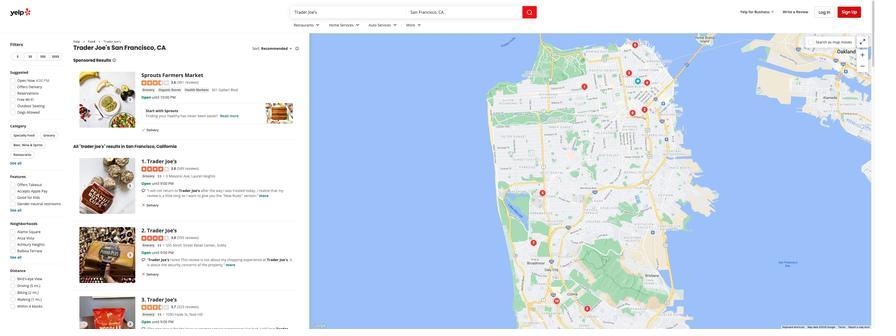 Task type: describe. For each thing, give the bounding box(es) containing it.
4 slideshow element from the top
[[79, 296, 135, 329]]

2 24 chevron down v2 image from the left
[[355, 22, 361, 28]]

slideshow element for 16 checkmark v2 icon at left
[[79, 72, 135, 128]]

previous image for slideshow element for 16 close v2 icon
[[81, 252, 88, 258]]

slideshow element for 16 close v2 icon
[[79, 227, 135, 283]]

slideshow element for 16 close v2 image
[[79, 158, 135, 214]]

google image
[[311, 323, 327, 329]]

map region
[[283, 17, 875, 329]]

1 24 chevron down v2 image from the left
[[315, 22, 321, 28]]

16 checkmark v2 image
[[141, 128, 146, 132]]

16 speech v2 image for 16 close v2 image
[[141, 189, 146, 193]]

things to do, nail salons, plumbers text field
[[291, 6, 407, 18]]

16 chevron down v2 image
[[289, 47, 293, 51]]

zoom in image
[[860, 52, 866, 58]]

3.6 star rating image
[[141, 80, 169, 85]]

next image for 16 close v2 icon 16 speech v2 icon
[[127, 252, 133, 258]]

0 horizontal spatial trader joe's image
[[529, 238, 539, 248]]

16 close v2 image
[[141, 203, 146, 207]]

3 24 chevron down v2 image from the left
[[392, 22, 398, 28]]

none field things to do, nail salons, plumbers
[[291, 6, 407, 18]]

rainbow grocery image
[[628, 108, 638, 118]]

search image
[[527, 9, 533, 15]]



Task type: locate. For each thing, give the bounding box(es) containing it.
2 next image from the top
[[127, 321, 133, 328]]

16 speech v2 image for 16 close v2 icon
[[141, 258, 146, 262]]

1 vertical spatial 3.8 star rating image
[[141, 236, 169, 241]]

0 vertical spatial previous image
[[81, 183, 88, 189]]

16 speech v2 image
[[141, 189, 146, 193], [141, 258, 146, 262]]

0 vertical spatial next image
[[127, 252, 133, 258]]

trader joe's image
[[630, 40, 640, 50], [529, 238, 539, 248], [582, 304, 592, 314]]

previous image for slideshow element related to 16 close v2 image
[[81, 183, 88, 189]]

previous image
[[81, 183, 88, 189], [81, 252, 88, 258]]

slideshow element
[[79, 72, 135, 128], [79, 158, 135, 214], [79, 227, 135, 283], [79, 296, 135, 329]]

business categories element
[[290, 18, 861, 33]]

2 previous image from the top
[[81, 252, 88, 258]]

3 slideshow element from the top
[[79, 227, 135, 283]]

2 horizontal spatial trader joe's image
[[630, 40, 640, 50]]

next image
[[127, 97, 133, 103], [127, 183, 133, 189]]

none field address, neighborhood, city, state or zip
[[407, 6, 523, 18]]

address, neighborhood, city, state or zip text field
[[407, 6, 523, 18]]

None search field
[[291, 6, 537, 18]]

1 horizontal spatial trader joe's image
[[582, 304, 592, 314]]

1 vertical spatial next image
[[127, 321, 133, 328]]

3.8 star rating image for 16 close v2 image
[[141, 167, 169, 172]]

1 3.8 star rating image from the top
[[141, 167, 169, 172]]

24 chevron down v2 image
[[315, 22, 321, 28], [355, 22, 361, 28], [392, 22, 398, 28], [416, 22, 422, 28]]

previous image for 3.7 star rating image
[[81, 321, 88, 328]]

0 vertical spatial trader joe's image
[[630, 40, 640, 50]]

2 16 speech v2 image from the top
[[141, 258, 146, 262]]

1 previous image from the top
[[81, 97, 88, 103]]

0 vertical spatial 16 speech v2 image
[[141, 189, 146, 193]]

None field
[[291, 6, 407, 18], [407, 6, 523, 18]]

napa valley winery exchange image
[[633, 76, 643, 86]]

2 previous image from the top
[[81, 321, 88, 328]]

16 chevron right v2 image
[[97, 40, 101, 44]]

1 none field from the left
[[291, 6, 407, 18]]

next image
[[127, 252, 133, 258], [127, 321, 133, 328]]

16 close v2 image
[[141, 272, 146, 276]]

sprouts farmers market image
[[552, 296, 562, 306], [552, 296, 562, 306]]

previous image for 3.6 star rating image
[[81, 97, 88, 103]]

2 vertical spatial trader joe's image
[[582, 304, 592, 314]]

1 16 speech v2 image from the top
[[141, 189, 146, 193]]

3.8 star rating image
[[141, 167, 169, 172], [141, 236, 169, 241]]

expand map image
[[860, 39, 866, 45]]

0 vertical spatial 16 info v2 image
[[295, 47, 299, 51]]

trader joe's image
[[624, 68, 634, 78], [642, 78, 652, 88], [579, 82, 590, 92], [640, 105, 650, 115], [537, 188, 548, 198]]

0 vertical spatial 3.8 star rating image
[[141, 167, 169, 172]]

1 vertical spatial 16 info v2 image
[[112, 58, 116, 62]]

16 speech v2 image up 16 close v2 image
[[141, 189, 146, 193]]

option group
[[9, 268, 63, 311]]

1 vertical spatial previous image
[[81, 252, 88, 258]]

2 none field from the left
[[407, 6, 523, 18]]

3.8 star rating image for 16 close v2 icon
[[141, 236, 169, 241]]

16 speech v2 image
[[141, 327, 146, 329]]

1 slideshow element from the top
[[79, 72, 135, 128]]

16 info v2 image
[[295, 47, 299, 51], [112, 58, 116, 62]]

1 next image from the top
[[127, 97, 133, 103]]

1 vertical spatial trader joe's image
[[529, 238, 539, 248]]

next image for 16 speech v2 image
[[127, 321, 133, 328]]

1 horizontal spatial 16 info v2 image
[[295, 47, 299, 51]]

next image for 16 close v2 image's 3.8 star rating "image"
[[127, 183, 133, 189]]

1 previous image from the top
[[81, 183, 88, 189]]

group
[[857, 50, 868, 72], [9, 70, 63, 117], [9, 124, 63, 166], [9, 174, 63, 213], [9, 221, 63, 260]]

2 3.8 star rating image from the top
[[141, 236, 169, 241]]

16 chevron down v2 image
[[771, 10, 775, 14]]

0 vertical spatial previous image
[[81, 97, 88, 103]]

0 horizontal spatial 16 info v2 image
[[112, 58, 116, 62]]

3.7 star rating image
[[141, 305, 169, 310]]

zoom out image
[[860, 63, 866, 69]]

0 vertical spatial next image
[[127, 97, 133, 103]]

4 24 chevron down v2 image from the left
[[416, 22, 422, 28]]

16 speech v2 image up 16 close v2 icon
[[141, 258, 146, 262]]

2 next image from the top
[[127, 183, 133, 189]]

1 next image from the top
[[127, 252, 133, 258]]

previous image
[[81, 97, 88, 103], [81, 321, 88, 328]]

1 vertical spatial next image
[[127, 183, 133, 189]]

2 slideshow element from the top
[[79, 158, 135, 214]]

1 vertical spatial 16 speech v2 image
[[141, 258, 146, 262]]

16 chevron right v2 image
[[82, 40, 86, 44]]

1 vertical spatial previous image
[[81, 321, 88, 328]]

next image for 3.6 star rating image
[[127, 97, 133, 103]]



Task type: vqa. For each thing, say whether or not it's contained in the screenshot.
Next icon corresponding to 16 Checkmark V2 icon
yes



